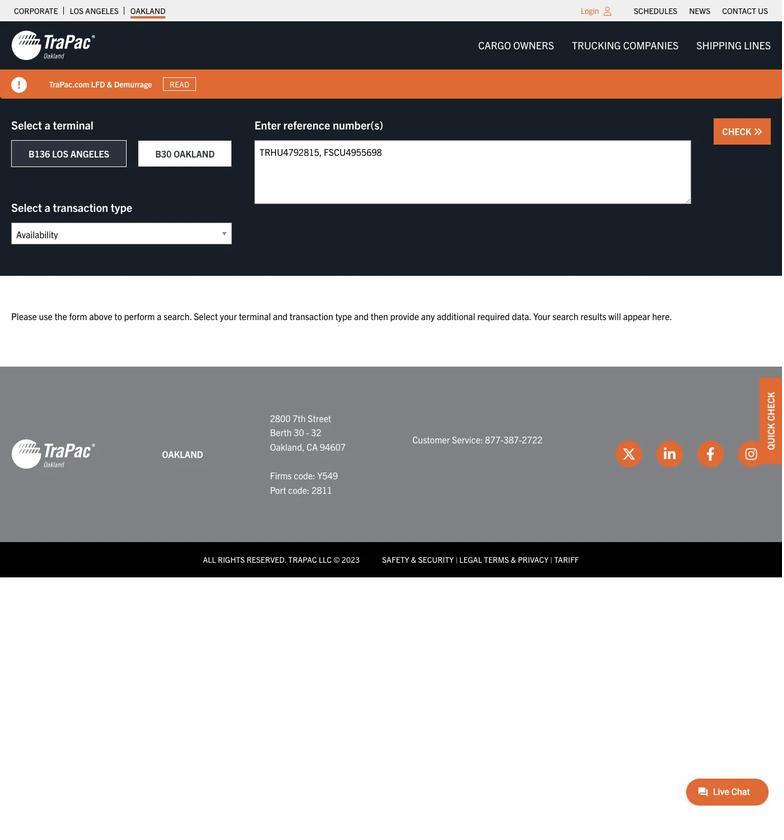 Task type: locate. For each thing, give the bounding box(es) containing it.
corporate link
[[14, 3, 58, 19]]

to
[[114, 311, 122, 322]]

a for terminal
[[45, 118, 50, 132]]

oakland image
[[11, 30, 95, 61], [11, 439, 95, 470]]

your
[[534, 311, 551, 322]]

a down b136
[[45, 200, 50, 214]]

1 horizontal spatial |
[[551, 555, 553, 565]]

terms
[[484, 555, 509, 565]]

login link
[[581, 6, 600, 16]]

type
[[111, 200, 132, 214], [335, 311, 352, 322]]

2811
[[312, 484, 332, 495]]

then
[[371, 311, 388, 322]]

1 vertical spatial los
[[52, 148, 68, 159]]

and left then
[[354, 311, 369, 322]]

footer
[[0, 366, 783, 577]]

trucking
[[572, 39, 621, 52]]

menu bar up shipping
[[629, 3, 775, 19]]

all rights reserved. trapac llc © 2023
[[203, 555, 360, 565]]

2 | from the left
[[551, 555, 553, 565]]

0 vertical spatial menu bar
[[629, 3, 775, 19]]

1 vertical spatial a
[[45, 200, 50, 214]]

2 horizontal spatial &
[[511, 555, 517, 565]]

1 vertical spatial check
[[766, 392, 777, 421]]

demurrage
[[114, 79, 152, 89]]

contact
[[723, 6, 757, 16]]

read link
[[164, 77, 196, 91]]

code: right port
[[288, 484, 310, 495]]

trapac
[[288, 555, 317, 565]]

safety & security link
[[382, 555, 454, 565]]

terminal up the b136 los angeles
[[53, 118, 94, 132]]

code:
[[294, 470, 316, 481], [288, 484, 310, 495]]

results
[[581, 311, 607, 322]]

0 vertical spatial code:
[[294, 470, 316, 481]]

1 horizontal spatial type
[[335, 311, 352, 322]]

lines
[[745, 39, 771, 52]]

1 vertical spatial menu bar
[[470, 34, 780, 57]]

0 horizontal spatial transaction
[[53, 200, 108, 214]]

angeles left oakland link
[[85, 6, 119, 16]]

all
[[203, 555, 216, 565]]

| left legal
[[456, 555, 458, 565]]

transaction
[[53, 200, 108, 214], [290, 311, 333, 322]]

1 horizontal spatial los
[[70, 6, 84, 16]]

1 vertical spatial terminal
[[239, 311, 271, 322]]

1 horizontal spatial check
[[766, 392, 777, 421]]

search.
[[164, 311, 192, 322]]

|
[[456, 555, 458, 565], [551, 555, 553, 565]]

angeles down select a terminal
[[70, 148, 109, 159]]

tariff
[[555, 555, 580, 565]]

0 vertical spatial los
[[70, 6, 84, 16]]

tariff link
[[555, 555, 580, 565]]

solid image
[[754, 127, 763, 136]]

los angeles
[[70, 6, 119, 16]]

select for select a transaction type
[[11, 200, 42, 214]]

| left tariff link
[[551, 555, 553, 565]]

1 vertical spatial oakland image
[[11, 439, 95, 470]]

1 vertical spatial transaction
[[290, 311, 333, 322]]

menu bar containing schedules
[[629, 3, 775, 19]]

menu bar down light icon
[[470, 34, 780, 57]]

1 horizontal spatial terminal
[[239, 311, 271, 322]]

1 horizontal spatial and
[[354, 311, 369, 322]]

0 vertical spatial oakland image
[[11, 30, 95, 61]]

trucking companies link
[[563, 34, 688, 57]]

legal
[[460, 555, 482, 565]]

terminal right 'your'
[[239, 311, 271, 322]]

a left search.
[[157, 311, 162, 322]]

7th
[[293, 412, 306, 424]]

owners
[[514, 39, 554, 52]]

a up b136
[[45, 118, 50, 132]]

safety
[[382, 555, 410, 565]]

select
[[11, 118, 42, 132], [11, 200, 42, 214], [194, 311, 218, 322]]

read
[[170, 79, 190, 89]]

©
[[334, 555, 340, 565]]

oakland link
[[131, 3, 166, 19]]

0 horizontal spatial check
[[723, 126, 754, 137]]

check inside button
[[723, 126, 754, 137]]

use
[[39, 311, 53, 322]]

0 vertical spatial angeles
[[85, 6, 119, 16]]

enter reference number(s)
[[255, 118, 384, 132]]

news link
[[690, 3, 711, 19]]

a
[[45, 118, 50, 132], [45, 200, 50, 214], [157, 311, 162, 322]]

0 vertical spatial transaction
[[53, 200, 108, 214]]

quick check
[[766, 392, 777, 450]]

0 vertical spatial check
[[723, 126, 754, 137]]

trucking companies
[[572, 39, 679, 52]]

menu bar
[[629, 3, 775, 19], [470, 34, 780, 57]]

0 horizontal spatial los
[[52, 148, 68, 159]]

los right corporate 'link'
[[70, 6, 84, 16]]

&
[[107, 79, 113, 89], [411, 555, 417, 565], [511, 555, 517, 565]]

0 vertical spatial select
[[11, 118, 42, 132]]

30
[[294, 427, 304, 438]]

b136
[[29, 148, 50, 159]]

ca
[[307, 441, 318, 452]]

select up b136
[[11, 118, 42, 132]]

0 horizontal spatial and
[[273, 311, 288, 322]]

1 vertical spatial oakland
[[174, 148, 215, 159]]

1 horizontal spatial transaction
[[290, 311, 333, 322]]

check button
[[714, 118, 771, 145]]

1 vertical spatial select
[[11, 200, 42, 214]]

banner containing cargo owners
[[0, 21, 783, 99]]

select down b136
[[11, 200, 42, 214]]

& right terms
[[511, 555, 517, 565]]

& right safety
[[411, 555, 417, 565]]

select a terminal
[[11, 118, 94, 132]]

1 | from the left
[[456, 555, 458, 565]]

0 vertical spatial type
[[111, 200, 132, 214]]

94607
[[320, 441, 346, 452]]

code: up 2811 on the bottom left of page
[[294, 470, 316, 481]]

cargo owners link
[[470, 34, 563, 57]]

los right b136
[[52, 148, 68, 159]]

and right 'your'
[[273, 311, 288, 322]]

los
[[70, 6, 84, 16], [52, 148, 68, 159]]

0 horizontal spatial |
[[456, 555, 458, 565]]

select left 'your'
[[194, 311, 218, 322]]

form
[[69, 311, 87, 322]]

angeles
[[85, 6, 119, 16], [70, 148, 109, 159]]

banner
[[0, 21, 783, 99]]

2 and from the left
[[354, 311, 369, 322]]

check
[[723, 126, 754, 137], [766, 392, 777, 421]]

customer
[[413, 434, 450, 445]]

cargo
[[479, 39, 511, 52]]

0 vertical spatial terminal
[[53, 118, 94, 132]]

0 vertical spatial a
[[45, 118, 50, 132]]

enter
[[255, 118, 281, 132]]

oakland
[[131, 6, 166, 16], [174, 148, 215, 159], [162, 448, 203, 459]]

the
[[55, 311, 67, 322]]

berth
[[270, 427, 292, 438]]

data.
[[512, 311, 532, 322]]

1 vertical spatial type
[[335, 311, 352, 322]]

& right lfd
[[107, 79, 113, 89]]



Task type: describe. For each thing, give the bounding box(es) containing it.
reserved.
[[247, 555, 287, 565]]

here.
[[653, 311, 673, 322]]

2800
[[270, 412, 291, 424]]

b30 oakland
[[155, 148, 215, 159]]

security
[[418, 555, 454, 565]]

shipping
[[697, 39, 742, 52]]

us
[[759, 6, 769, 16]]

0 horizontal spatial type
[[111, 200, 132, 214]]

contact us link
[[723, 3, 769, 19]]

additional
[[437, 311, 476, 322]]

shipping lines
[[697, 39, 771, 52]]

trapac.com lfd & demurrage
[[49, 79, 152, 89]]

above
[[89, 311, 112, 322]]

street
[[308, 412, 331, 424]]

oakland,
[[270, 441, 305, 452]]

provide
[[391, 311, 419, 322]]

lfd
[[91, 79, 105, 89]]

select a transaction type
[[11, 200, 132, 214]]

schedules link
[[634, 3, 678, 19]]

firms
[[270, 470, 292, 481]]

your
[[220, 311, 237, 322]]

y549
[[318, 470, 338, 481]]

Enter reference number(s) text field
[[255, 140, 692, 204]]

2 vertical spatial oakland
[[162, 448, 203, 459]]

shipping lines link
[[688, 34, 780, 57]]

-
[[306, 427, 309, 438]]

2 vertical spatial a
[[157, 311, 162, 322]]

quick check link
[[760, 378, 783, 464]]

appear
[[624, 311, 651, 322]]

legal terms & privacy link
[[460, 555, 549, 565]]

1 horizontal spatial &
[[411, 555, 417, 565]]

contact us
[[723, 6, 769, 16]]

menu bar containing cargo owners
[[470, 34, 780, 57]]

reference
[[284, 118, 330, 132]]

0 vertical spatial oakland
[[131, 6, 166, 16]]

number(s)
[[333, 118, 384, 132]]

2722
[[522, 434, 543, 445]]

1 vertical spatial angeles
[[70, 148, 109, 159]]

1 vertical spatial code:
[[288, 484, 310, 495]]

rights
[[218, 555, 245, 565]]

perform
[[124, 311, 155, 322]]

cargo owners
[[479, 39, 554, 52]]

corporate
[[14, 6, 58, 16]]

los angeles link
[[70, 3, 119, 19]]

877-
[[485, 434, 504, 445]]

please
[[11, 311, 37, 322]]

port
[[270, 484, 286, 495]]

will
[[609, 311, 621, 322]]

trapac.com
[[49, 79, 90, 89]]

safety & security | legal terms & privacy | tariff
[[382, 555, 580, 565]]

32
[[311, 427, 322, 438]]

2 vertical spatial select
[[194, 311, 218, 322]]

any
[[421, 311, 435, 322]]

schedules
[[634, 6, 678, 16]]

2800 7th street berth 30 - 32 oakland, ca 94607
[[270, 412, 346, 452]]

1 oakland image from the top
[[11, 30, 95, 61]]

quick
[[766, 423, 777, 450]]

footer containing 2800 7th street
[[0, 366, 783, 577]]

a for transaction
[[45, 200, 50, 214]]

b30
[[155, 148, 172, 159]]

customer service: 877-387-2722
[[413, 434, 543, 445]]

companies
[[624, 39, 679, 52]]

login
[[581, 6, 600, 16]]

firms code:  y549 port code:  2811
[[270, 470, 338, 495]]

387-
[[504, 434, 522, 445]]

b136 los angeles
[[29, 148, 109, 159]]

please use the form above to perform a search. select your terminal and transaction type and then provide any additional required data. your search results will appear here.
[[11, 311, 673, 322]]

required
[[478, 311, 510, 322]]

news
[[690, 6, 711, 16]]

select for select a terminal
[[11, 118, 42, 132]]

0 horizontal spatial terminal
[[53, 118, 94, 132]]

solid image
[[11, 77, 27, 93]]

2 oakland image from the top
[[11, 439, 95, 470]]

search
[[553, 311, 579, 322]]

light image
[[604, 7, 612, 16]]

1 and from the left
[[273, 311, 288, 322]]

0 horizontal spatial &
[[107, 79, 113, 89]]

service:
[[452, 434, 483, 445]]

privacy
[[518, 555, 549, 565]]

llc
[[319, 555, 332, 565]]

2023
[[342, 555, 360, 565]]



Task type: vqa. For each thing, say whether or not it's contained in the screenshot.
footer
yes



